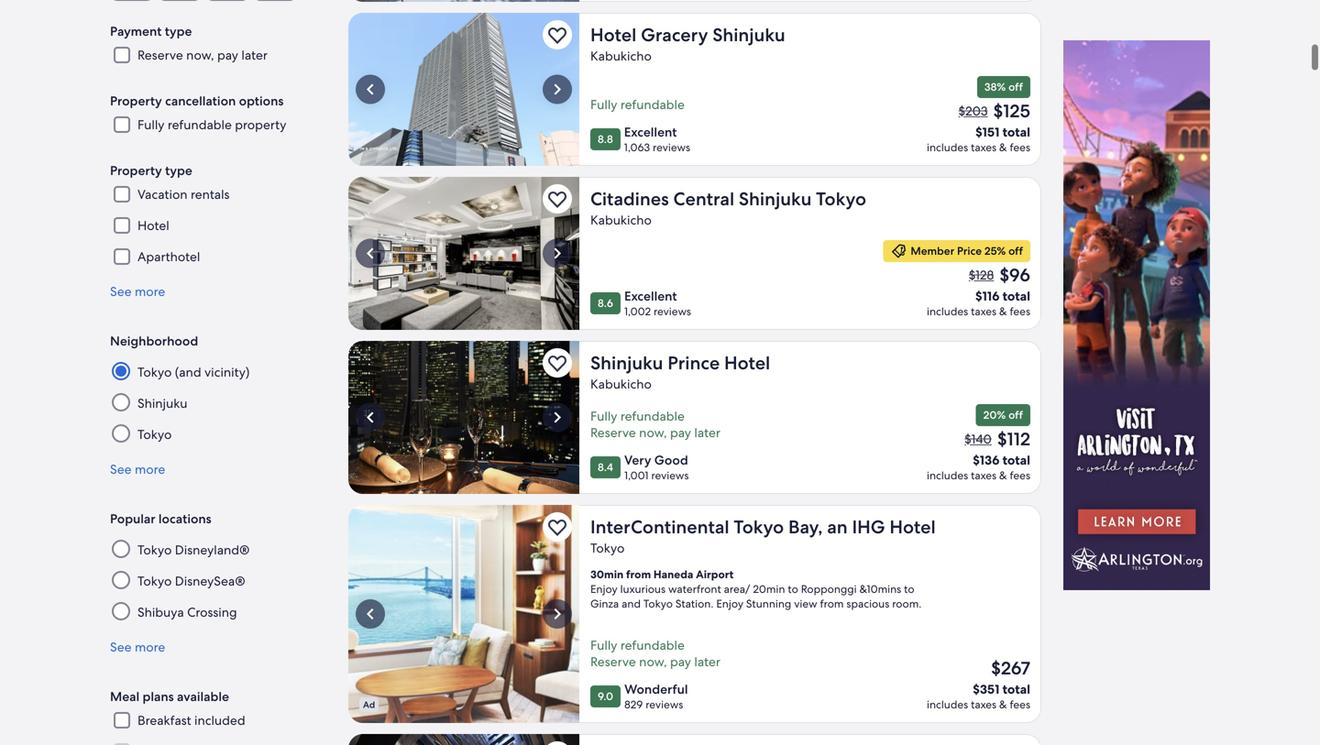 Task type: locate. For each thing, give the bounding box(es) containing it.
3 taxes from the top
[[971, 469, 997, 483]]

1 see more button from the top
[[110, 283, 326, 300]]

very good 1,001 reviews
[[624, 452, 689, 483]]

view
[[794, 597, 818, 611]]

show previous image for citadines central shinjuku tokyo image
[[359, 243, 381, 265]]

spacious
[[847, 597, 890, 611]]

kabukicho up the fully refundable
[[590, 48, 652, 64]]

1 vertical spatial off
[[1009, 244, 1023, 258]]

ihg
[[852, 515, 885, 539]]

to up room.
[[904, 582, 915, 596]]

cancellation
[[165, 93, 236, 109]]

1 property from the top
[[110, 93, 162, 109]]

property left cancellation at the top left
[[110, 93, 162, 109]]

pay
[[217, 47, 238, 63], [670, 425, 691, 441], [670, 654, 691, 670]]

1 see from the top
[[110, 283, 132, 300]]

reserve now, pay later
[[138, 47, 268, 63]]

crossing
[[187, 604, 237, 621]]

fully down ginza
[[590, 637, 617, 654]]

$128 button
[[967, 267, 996, 283]]

2 vertical spatial now,
[[639, 654, 667, 670]]

1 & from the top
[[999, 140, 1007, 155]]

see
[[110, 283, 132, 300], [110, 461, 132, 478], [110, 639, 132, 656]]

3 see more from the top
[[110, 639, 165, 656]]

shinjuku right gracery
[[713, 23, 785, 47]]

total down $267
[[1003, 681, 1031, 698]]

reserve up 8.4
[[590, 425, 636, 441]]

interior detail image
[[348, 734, 579, 745]]

$203
[[959, 103, 988, 119]]

2 excellent from the top
[[624, 288, 677, 304]]

0 vertical spatial see more button
[[110, 283, 326, 300]]

2 more from the top
[[135, 461, 165, 478]]

1 fees from the top
[[1010, 140, 1031, 155]]

0 vertical spatial fully refundable reserve now, pay later
[[590, 408, 721, 441]]

includes left $116
[[927, 304, 968, 319]]

2 taxes from the top
[[971, 304, 997, 319]]

fully up 8.8
[[590, 96, 617, 113]]

to up view
[[788, 582, 798, 596]]

hotel right prince
[[724, 351, 770, 375]]

hotel
[[590, 23, 637, 47], [138, 217, 169, 234], [724, 351, 770, 375], [890, 515, 936, 539]]

enjoy down area/
[[716, 597, 744, 611]]

see more button down crossing
[[110, 639, 326, 656]]

fees down $112
[[1010, 469, 1031, 483]]

enjoy
[[590, 582, 618, 596], [716, 597, 744, 611]]

& down $267
[[999, 698, 1007, 712]]

1 horizontal spatial to
[[904, 582, 915, 596]]

1 to from the left
[[788, 582, 798, 596]]

3 kabukicho from the top
[[590, 376, 652, 392]]

kabukicho inside "hotel gracery shinjuku kabukicho"
[[590, 48, 652, 64]]

shinjuku prince hotel kabukicho
[[590, 351, 770, 392]]

now, up cancellation at the top left
[[186, 47, 214, 63]]

&10mins
[[860, 582, 902, 596]]

more up popular locations
[[135, 461, 165, 478]]

now, up the very
[[639, 425, 667, 441]]

fully refundable reserve now, pay later up good
[[590, 408, 721, 441]]

rentals
[[191, 186, 230, 203]]

now, up wonderful
[[639, 654, 667, 670]]

1 vertical spatial type
[[165, 162, 192, 179]]

more down shibuya
[[135, 639, 165, 656]]

1 vertical spatial later
[[694, 425, 721, 441]]

taxes down $267
[[971, 698, 997, 712]]

&
[[999, 140, 1007, 155], [999, 304, 1007, 319], [999, 469, 1007, 483], [999, 698, 1007, 712]]

hotel inside "hotel gracery shinjuku kabukicho"
[[590, 23, 637, 47]]

$267
[[991, 657, 1031, 680]]

1,063
[[624, 140, 650, 155]]

1 vertical spatial now,
[[639, 425, 667, 441]]

see more down aparthotel
[[110, 283, 165, 300]]

off right 25%
[[1009, 244, 1023, 258]]

3 see more button from the top
[[110, 639, 326, 656]]

2 fully refundable reserve now, pay later from the top
[[590, 637, 721, 670]]

25%
[[985, 244, 1006, 258]]

see more button for tokyo
[[110, 461, 326, 478]]

property
[[110, 93, 162, 109], [110, 162, 162, 179]]

1 vertical spatial enjoy
[[716, 597, 744, 611]]

1 total from the top
[[1003, 124, 1031, 140]]

total down $112
[[1003, 452, 1031, 469]]

later up options
[[242, 47, 268, 63]]

price
[[957, 244, 982, 258]]

more for shibuya crossing
[[135, 639, 165, 656]]

reviews
[[653, 140, 690, 155], [654, 304, 691, 319], [651, 469, 689, 483], [646, 698, 683, 712]]

reviews right 1,002
[[654, 304, 691, 319]]

1 vertical spatial kabukicho
[[590, 212, 652, 228]]

0 horizontal spatial from
[[626, 568, 651, 582]]

reviews right 1,063
[[653, 140, 690, 155]]

1 taxes from the top
[[971, 140, 997, 155]]

0 vertical spatial later
[[242, 47, 268, 63]]

taxes inside $267 $351 total includes taxes & fees
[[971, 698, 997, 712]]

2 fees from the top
[[1010, 304, 1031, 319]]

exterior image
[[348, 13, 579, 166], [348, 505, 579, 723]]

2 vertical spatial kabukicho
[[590, 376, 652, 392]]

to
[[788, 582, 798, 596], [904, 582, 915, 596]]

type up the vacation rentals
[[165, 162, 192, 179]]

later down station.
[[694, 654, 721, 670]]

kabukicho right save shinjuku prince hotel to a trip option
[[590, 376, 652, 392]]

reserve down payment type
[[138, 47, 183, 63]]

2 property from the top
[[110, 162, 162, 179]]

station.
[[676, 597, 714, 611]]

reviews inside wonderful 829 reviews
[[646, 698, 683, 712]]

2 vertical spatial more
[[135, 639, 165, 656]]

2 vertical spatial see
[[110, 639, 132, 656]]

2 vertical spatial pay
[[670, 654, 691, 670]]

pay up good
[[670, 425, 691, 441]]

taxes inside 20% off $140 $112 $136 total includes taxes & fees
[[971, 469, 997, 483]]

type
[[165, 23, 192, 40], [165, 162, 192, 179]]

fully refundable property
[[138, 117, 286, 133]]

off inside 38% off $203 $125 $151 total includes taxes & fees
[[1009, 80, 1023, 94]]

from down ropponggi
[[820, 597, 844, 611]]

enjoy up ginza
[[590, 582, 618, 596]]

airport
[[696, 568, 734, 582]]

2 to from the left
[[904, 582, 915, 596]]

3 includes from the top
[[927, 469, 968, 483]]

exterior image for hotel
[[348, 13, 579, 166]]

0 horizontal spatial to
[[788, 582, 798, 596]]

type up reserve now, pay later
[[165, 23, 192, 40]]

kabukicho
[[590, 48, 652, 64], [590, 212, 652, 228], [590, 376, 652, 392]]

kabukicho down citadines
[[590, 212, 652, 228]]

1 see more from the top
[[110, 283, 165, 300]]

total down $96
[[1003, 288, 1031, 304]]

fees right the $351 at the right bottom
[[1010, 698, 1031, 712]]

$267 $351 total includes taxes & fees
[[927, 657, 1031, 712]]

3 fees from the top
[[1010, 469, 1031, 483]]

0 vertical spatial reserve
[[138, 47, 183, 63]]

$203 button
[[957, 103, 990, 119]]

total inside 20% off $140 $112 $136 total includes taxes & fees
[[1003, 452, 1031, 469]]

includes left the $351 at the right bottom
[[927, 698, 968, 712]]

shinjuku right central
[[739, 187, 812, 211]]

total down $125
[[1003, 124, 1031, 140]]

excellent inside excellent 1,063 reviews
[[624, 124, 677, 140]]

2 vertical spatial see more button
[[110, 639, 326, 656]]

taxes down $128 button
[[971, 304, 997, 319]]

fully refundable reserve now, pay later
[[590, 408, 721, 441], [590, 637, 721, 670]]

see more up popular
[[110, 461, 165, 478]]

0 vertical spatial more
[[135, 283, 165, 300]]

0 vertical spatial see
[[110, 283, 132, 300]]

1 vertical spatial see more button
[[110, 461, 326, 478]]

8.4
[[598, 460, 613, 475]]

stunning
[[746, 597, 792, 611]]

0 vertical spatial off
[[1009, 80, 1023, 94]]

neighborhood
[[110, 333, 198, 349]]

exterior image for intercontinental
[[348, 505, 579, 723]]

hotel right ihg
[[890, 515, 936, 539]]

0 vertical spatial enjoy
[[590, 582, 618, 596]]

& inside 20% off $140 $112 $136 total includes taxes & fees
[[999, 469, 1007, 483]]

meal
[[110, 689, 140, 705]]

1 vertical spatial fully refundable reserve now, pay later
[[590, 637, 721, 670]]

citadines
[[590, 187, 669, 211]]

fees right $116
[[1010, 304, 1031, 319]]

1 vertical spatial see
[[110, 461, 132, 478]]

front of property image
[[348, 0, 579, 2]]

reviews right "1,001"
[[651, 469, 689, 483]]

1 excellent from the top
[[624, 124, 677, 140]]

fees inside 20% off $140 $112 $136 total includes taxes & fees
[[1010, 469, 1031, 483]]

see more button for shibuya crossing
[[110, 639, 326, 656]]

3 total from the top
[[1003, 452, 1031, 469]]

1 includes from the top
[[927, 140, 968, 155]]

taxes down $140 button
[[971, 469, 997, 483]]

shinjuku inside citadines central shinjuku tokyo kabukicho
[[739, 187, 812, 211]]

from up luxurious
[[626, 568, 651, 582]]

shinjuku down 1,002
[[590, 351, 663, 375]]

3 off from the top
[[1009, 408, 1023, 422]]

2 see more from the top
[[110, 461, 165, 478]]

refundable
[[621, 96, 685, 113], [168, 117, 232, 133], [621, 408, 685, 425], [621, 637, 685, 654]]

0 vertical spatial type
[[165, 23, 192, 40]]

0 vertical spatial excellent
[[624, 124, 677, 140]]

later down 'shinjuku prince hotel kabukicho'
[[694, 425, 721, 441]]

1 vertical spatial see more
[[110, 461, 165, 478]]

see up popular
[[110, 461, 132, 478]]

fees right $151
[[1010, 140, 1031, 155]]

show next image for shinjuku prince hotel image
[[546, 407, 568, 429]]

1 exterior image from the top
[[348, 13, 579, 166]]

shibuya crossing
[[138, 604, 237, 621]]

taxes down $203 button
[[971, 140, 997, 155]]

see for shibuya crossing
[[110, 639, 132, 656]]

& down $125
[[999, 140, 1007, 155]]

4 & from the top
[[999, 698, 1007, 712]]

tokyo inside 30min from haneda airport enjoy luxurious waterfront area/ 20min to ropponggi &10mins to ginza and tokyo station. enjoy stunning view from spacious room.
[[644, 597, 673, 611]]

small image
[[891, 243, 907, 259]]

1 vertical spatial excellent
[[624, 288, 677, 304]]

fully refundable reserve now, pay later up wonderful
[[590, 637, 721, 670]]

2 includes from the top
[[927, 304, 968, 319]]

3 & from the top
[[999, 469, 1007, 483]]

0 vertical spatial from
[[626, 568, 651, 582]]

4 fees from the top
[[1010, 698, 1031, 712]]

see for aparthotel
[[110, 283, 132, 300]]

includes left $151
[[927, 140, 968, 155]]

includes
[[927, 140, 968, 155], [927, 304, 968, 319], [927, 469, 968, 483], [927, 698, 968, 712]]

excellent inside excellent 1,002 reviews
[[624, 288, 677, 304]]

reserve up the 9.0
[[590, 654, 636, 670]]

2 & from the top
[[999, 304, 1007, 319]]

& down $112
[[999, 469, 1007, 483]]

vicinity)
[[204, 364, 250, 381]]

1 vertical spatial more
[[135, 461, 165, 478]]

more
[[135, 283, 165, 300], [135, 461, 165, 478], [135, 639, 165, 656]]

ad
[[363, 699, 375, 711]]

excellent
[[624, 124, 677, 140], [624, 288, 677, 304]]

see up meal
[[110, 639, 132, 656]]

property type
[[110, 162, 192, 179]]

1 vertical spatial from
[[820, 597, 844, 611]]

excellent right 8.6
[[624, 288, 677, 304]]

3 see from the top
[[110, 639, 132, 656]]

bay,
[[789, 515, 823, 539]]

ginza
[[590, 597, 619, 611]]

tokyo inside citadines central shinjuku tokyo kabukicho
[[816, 187, 867, 211]]

2 see more button from the top
[[110, 461, 326, 478]]

2 kabukicho from the top
[[590, 212, 652, 228]]

breakfast
[[138, 713, 191, 729]]

pay up cancellation at the top left
[[217, 47, 238, 63]]

2 vertical spatial see more
[[110, 639, 165, 656]]

2 vertical spatial off
[[1009, 408, 1023, 422]]

show previous image for shinjuku prince hotel image
[[359, 407, 381, 429]]

property up vacation
[[110, 162, 162, 179]]

good
[[654, 452, 688, 469]]

pay up wonderful
[[670, 654, 691, 670]]

38% off $203 $125 $151 total includes taxes & fees
[[927, 80, 1031, 155]]

0 vertical spatial exterior image
[[348, 13, 579, 166]]

2 exterior image from the top
[[348, 505, 579, 723]]

1 vertical spatial property
[[110, 162, 162, 179]]

fees
[[1010, 140, 1031, 155], [1010, 304, 1031, 319], [1010, 469, 1031, 483], [1010, 698, 1031, 712]]

see more button down aparthotel
[[110, 283, 326, 300]]

0 vertical spatial property
[[110, 93, 162, 109]]

refundable up excellent 1,063 reviews
[[621, 96, 685, 113]]

off
[[1009, 80, 1023, 94], [1009, 244, 1023, 258], [1009, 408, 1023, 422]]

later
[[242, 47, 268, 63], [694, 425, 721, 441], [694, 654, 721, 670]]

hotel right save hotel gracery shinjuku to a trip checkbox
[[590, 23, 637, 47]]

0 vertical spatial kabukicho
[[590, 48, 652, 64]]

includes left $136
[[927, 469, 968, 483]]

4 taxes from the top
[[971, 698, 997, 712]]

kabukicho inside 'shinjuku prince hotel kabukicho'
[[590, 376, 652, 392]]

3 more from the top
[[135, 639, 165, 656]]

4 includes from the top
[[927, 698, 968, 712]]

reviews inside excellent 1,002 reviews
[[654, 304, 691, 319]]

see for tokyo
[[110, 461, 132, 478]]

0 vertical spatial see more
[[110, 283, 165, 300]]

reserve
[[138, 47, 183, 63], [590, 425, 636, 441], [590, 654, 636, 670]]

kabukicho inside citadines central shinjuku tokyo kabukicho
[[590, 212, 652, 228]]

fully refundable
[[590, 96, 685, 113]]

see up neighborhood
[[110, 283, 132, 300]]

off right the 38%
[[1009, 80, 1023, 94]]

1 vertical spatial reserve
[[590, 425, 636, 441]]

more down aparthotel
[[135, 283, 165, 300]]

1 off from the top
[[1009, 80, 1023, 94]]

includes inside 20% off $140 $112 $136 total includes taxes & fees
[[927, 469, 968, 483]]

property for property cancellation options
[[110, 93, 162, 109]]

1 vertical spatial exterior image
[[348, 505, 579, 723]]

reviews right 829
[[646, 698, 683, 712]]

reviews inside excellent 1,063 reviews
[[653, 140, 690, 155]]

2 total from the top
[[1003, 288, 1031, 304]]

see more button up locations
[[110, 461, 326, 478]]

see more down shibuya
[[110, 639, 165, 656]]

$128 $96 $116 total includes taxes & fees
[[927, 263, 1031, 319]]

tokyo
[[816, 187, 867, 211], [138, 364, 172, 381], [138, 426, 172, 443], [734, 515, 784, 539], [590, 540, 625, 557], [138, 542, 172, 559], [138, 573, 172, 590], [644, 597, 673, 611]]

2 see from the top
[[110, 461, 132, 478]]

from
[[626, 568, 651, 582], [820, 597, 844, 611]]

includes inside 38% off $203 $125 $151 total includes taxes & fees
[[927, 140, 968, 155]]

9.0
[[598, 690, 613, 704]]

1 kabukicho from the top
[[590, 48, 652, 64]]

1 more from the top
[[135, 283, 165, 300]]

& down $96
[[999, 304, 1007, 319]]

gracery
[[641, 23, 708, 47]]

off right 20%
[[1009, 408, 1023, 422]]

4 total from the top
[[1003, 681, 1031, 698]]

off inside 20% off $140 $112 $136 total includes taxes & fees
[[1009, 408, 1023, 422]]

total
[[1003, 124, 1031, 140], [1003, 288, 1031, 304], [1003, 452, 1031, 469], [1003, 681, 1031, 698]]

1 vertical spatial pay
[[670, 425, 691, 441]]

excellent down the fully refundable
[[624, 124, 677, 140]]

hotel inside 'shinjuku prince hotel kabukicho'
[[724, 351, 770, 375]]



Task type: vqa. For each thing, say whether or not it's contained in the screenshot.


Task type: describe. For each thing, give the bounding box(es) containing it.
show next image for intercontinental tokyo bay, an ihg hotel image
[[546, 603, 568, 625]]

disneysea®
[[175, 573, 245, 590]]

very
[[624, 452, 651, 469]]

show previous image for hotel gracery shinjuku image
[[359, 78, 381, 100]]

0 horizontal spatial enjoy
[[590, 582, 618, 596]]

$136
[[973, 452, 1000, 469]]

2 vertical spatial reserve
[[590, 654, 636, 670]]

lobby image
[[348, 177, 579, 330]]

waterfront
[[668, 582, 721, 596]]

options
[[239, 93, 284, 109]]

$140 button
[[963, 431, 994, 447]]

20min
[[753, 582, 785, 596]]

30min
[[590, 568, 624, 582]]

area/
[[724, 582, 750, 596]]

ropponggi
[[801, 582, 857, 596]]

kabukicho for hotel
[[590, 48, 652, 64]]

Save Citadines Central Shinjuku Tokyo to a trip checkbox
[[543, 184, 572, 214]]

excellent 1,002 reviews
[[624, 288, 691, 319]]

total inside "$128 $96 $116 total includes taxes & fees"
[[1003, 288, 1031, 304]]

see more for aparthotel
[[110, 283, 165, 300]]

reviews for excellent 1,063 reviews
[[653, 140, 690, 155]]

0 vertical spatial pay
[[217, 47, 238, 63]]

2 off from the top
[[1009, 244, 1023, 258]]

breakfast included
[[138, 713, 245, 729]]

$351
[[973, 681, 1000, 698]]

off for $125
[[1009, 80, 1023, 94]]

shibuya
[[138, 604, 184, 621]]

excellent 1,063 reviews
[[624, 124, 690, 155]]

tokyo disneysea®
[[138, 573, 245, 590]]

reviews for wonderful 829 reviews
[[646, 698, 683, 712]]

haneda
[[654, 568, 694, 582]]

2 vertical spatial later
[[694, 654, 721, 670]]

restaurant image
[[348, 341, 579, 494]]

intercontinental
[[590, 515, 729, 539]]

1 horizontal spatial from
[[820, 597, 844, 611]]

includes inside $267 $351 total includes taxes & fees
[[927, 698, 968, 712]]

intercontinental tokyo bay, an ihg hotel tokyo
[[590, 515, 936, 557]]

$96
[[1000, 263, 1031, 287]]

vacation rentals
[[138, 186, 230, 203]]

$116
[[976, 288, 1000, 304]]

type for payment type
[[165, 23, 192, 40]]

38%
[[985, 80, 1006, 94]]

property
[[235, 117, 286, 133]]

payment
[[110, 23, 162, 40]]

prince
[[668, 351, 720, 375]]

hotel inside intercontinental tokyo bay, an ihg hotel tokyo
[[890, 515, 936, 539]]

& inside 38% off $203 $125 $151 total includes taxes & fees
[[999, 140, 1007, 155]]

Save InterContinental Tokyo Bay, an IHG Hotel to a trip checkbox
[[543, 513, 572, 542]]

see more for shibuya crossing
[[110, 639, 165, 656]]

see more button for aparthotel
[[110, 283, 326, 300]]

locations
[[159, 511, 212, 527]]

available
[[177, 689, 229, 705]]

1 fully refundable reserve now, pay later from the top
[[590, 408, 721, 441]]

vacation
[[138, 186, 188, 203]]

excellent for excellent 1,002 reviews
[[624, 288, 677, 304]]

show previous image for intercontinental tokyo bay, an ihg hotel image
[[359, 603, 381, 625]]

1,002
[[624, 304, 651, 319]]

payment type
[[110, 23, 192, 40]]

popular
[[110, 511, 155, 527]]

& inside "$128 $96 $116 total includes taxes & fees"
[[999, 304, 1007, 319]]

& inside $267 $351 total includes taxes & fees
[[999, 698, 1007, 712]]

$125
[[994, 99, 1031, 123]]

show next image for citadines central shinjuku tokyo image
[[546, 243, 568, 265]]

30min from haneda airport enjoy luxurious waterfront area/ 20min to ropponggi &10mins to ginza and tokyo station. enjoy stunning view from spacious room.
[[590, 568, 922, 611]]

excellent for excellent 1,063 reviews
[[624, 124, 677, 140]]

hotel gracery shinjuku kabukicho
[[590, 23, 785, 64]]

and
[[622, 597, 641, 611]]

fully right the show next image for shinjuku prince hotel
[[590, 408, 617, 425]]

more for tokyo
[[135, 461, 165, 478]]

meal plans available
[[110, 689, 229, 705]]

taxes inside "$128 $96 $116 total includes taxes & fees"
[[971, 304, 997, 319]]

$128
[[969, 267, 994, 283]]

20%
[[984, 408, 1006, 422]]

disneyland®
[[175, 542, 250, 559]]

hotel down vacation
[[138, 217, 169, 234]]

off for $112
[[1009, 408, 1023, 422]]

citadines central shinjuku tokyo kabukicho
[[590, 187, 867, 228]]

member
[[911, 244, 955, 258]]

wonderful 829 reviews
[[624, 681, 688, 712]]

8.6
[[598, 296, 613, 310]]

829
[[624, 698, 643, 712]]

8.8
[[598, 132, 613, 146]]

0 vertical spatial now,
[[186, 47, 214, 63]]

$140
[[965, 431, 992, 447]]

1 horizontal spatial enjoy
[[716, 597, 744, 611]]

Save Shinjuku Prince Hotel to a trip checkbox
[[543, 348, 572, 378]]

member price 25% off
[[911, 244, 1023, 258]]

kabukicho for shinjuku
[[590, 376, 652, 392]]

included
[[194, 713, 245, 729]]

type for property type
[[165, 162, 192, 179]]

property for property type
[[110, 162, 162, 179]]

(and
[[175, 364, 201, 381]]

reviews inside very good 1,001 reviews
[[651, 469, 689, 483]]

room.
[[892, 597, 922, 611]]

plans
[[143, 689, 174, 705]]

aparthotel
[[138, 249, 200, 265]]

show next image for hotel gracery shinjuku image
[[546, 78, 568, 100]]

shinjuku inside 'shinjuku prince hotel kabukicho'
[[590, 351, 663, 375]]

central
[[673, 187, 735, 211]]

$112
[[997, 427, 1031, 451]]

refundable up wonderful
[[621, 637, 685, 654]]

fees inside $267 $351 total includes taxes & fees
[[1010, 698, 1031, 712]]

refundable up the very
[[621, 408, 685, 425]]

Save Hotel Gracery Shinjuku to a trip checkbox
[[543, 20, 572, 50]]

total inside $267 $351 total includes taxes & fees
[[1003, 681, 1031, 698]]

fees inside 38% off $203 $125 $151 total includes taxes & fees
[[1010, 140, 1031, 155]]

total inside 38% off $203 $125 $151 total includes taxes & fees
[[1003, 124, 1031, 140]]

tokyo disneyland®
[[138, 542, 250, 559]]

includes inside "$128 $96 $116 total includes taxes & fees"
[[927, 304, 968, 319]]

$151
[[976, 124, 1000, 140]]

1,001
[[624, 469, 649, 483]]

see more for tokyo
[[110, 461, 165, 478]]

reviews for excellent 1,002 reviews
[[654, 304, 691, 319]]

shinjuku down (and on the left of the page
[[138, 395, 187, 412]]

20% off $140 $112 $136 total includes taxes & fees
[[927, 408, 1031, 483]]

refundable down cancellation at the top left
[[168, 117, 232, 133]]

tokyo (and vicinity)
[[138, 364, 250, 381]]

taxes inside 38% off $203 $125 $151 total includes taxes & fees
[[971, 140, 997, 155]]

property cancellation options
[[110, 93, 284, 109]]

shinjuku inside "hotel gracery shinjuku kabukicho"
[[713, 23, 785, 47]]

an
[[827, 515, 848, 539]]

popular locations
[[110, 511, 212, 527]]

fully up the property type
[[138, 117, 165, 133]]

more for aparthotel
[[135, 283, 165, 300]]

luxurious
[[620, 582, 666, 596]]

fees inside "$128 $96 $116 total includes taxes & fees"
[[1010, 304, 1031, 319]]



